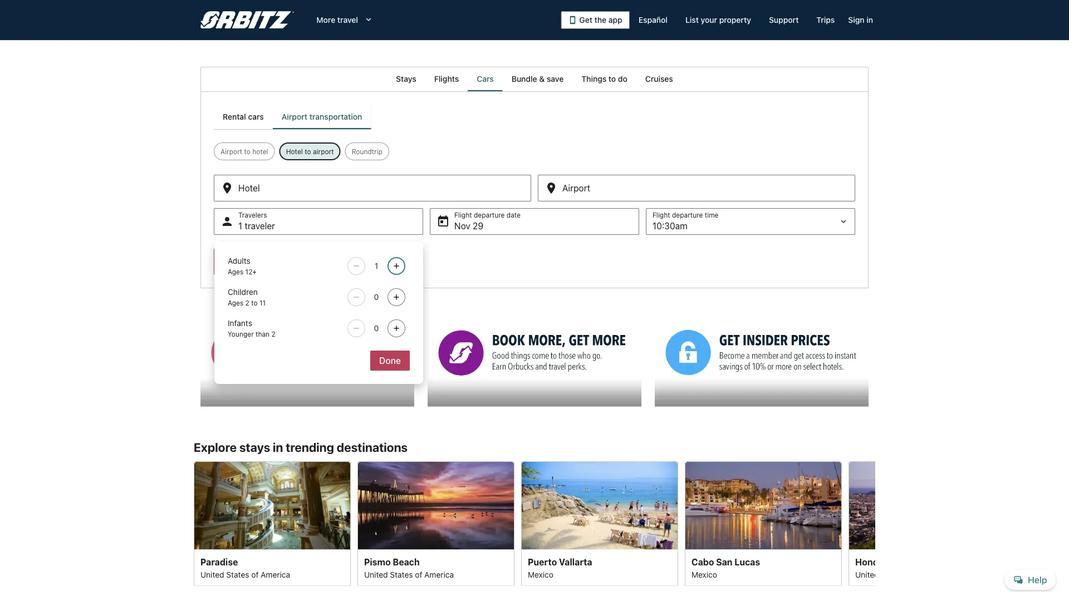 Task type: locate. For each thing, give the bounding box(es) containing it.
pismo beach united states of america
[[364, 557, 454, 579]]

states down honolulu on the right
[[882, 570, 904, 579]]

1 vertical spatial 2
[[272, 330, 276, 338]]

0 horizontal spatial america
[[261, 570, 290, 579]]

1 america from the left
[[261, 570, 290, 579]]

paradise united states of america
[[201, 557, 290, 579]]

states for honolulu
[[882, 570, 904, 579]]

honolulu united states of america
[[856, 557, 945, 579]]

to
[[609, 74, 616, 84], [244, 148, 251, 155], [305, 148, 311, 155], [251, 299, 258, 307]]

2 united from the left
[[364, 570, 388, 579]]

1 states from the left
[[226, 570, 249, 579]]

0 horizontal spatial united
[[201, 570, 224, 579]]

airport inside 'link'
[[282, 112, 308, 121]]

list your property
[[686, 15, 751, 25]]

united down pismo
[[364, 570, 388, 579]]

ages inside adults ages 12+
[[228, 268, 244, 276]]

of for honolulu
[[907, 570, 914, 579]]

rental cars link
[[214, 105, 273, 129]]

decrease the number of adults image
[[350, 262, 363, 271]]

1 vertical spatial ages
[[228, 299, 244, 307]]

ages inside 'children ages 2 to 11'
[[228, 299, 244, 307]]

states inside paradise united states of america
[[226, 570, 249, 579]]

3 states from the left
[[882, 570, 904, 579]]

1 horizontal spatial america
[[425, 570, 454, 579]]

1 horizontal spatial 2
[[272, 330, 276, 338]]

mexico inside puerto vallarta mexico
[[528, 570, 554, 579]]

united down honolulu on the right
[[856, 570, 879, 579]]

español button
[[630, 10, 677, 30]]

1 horizontal spatial mexico
[[692, 570, 718, 579]]

america
[[261, 570, 290, 579], [425, 570, 454, 579], [916, 570, 945, 579]]

america inside paradise united states of america
[[261, 570, 290, 579]]

0 horizontal spatial airport
[[221, 148, 242, 155]]

do
[[618, 74, 628, 84]]

1 horizontal spatial states
[[390, 570, 413, 579]]

things to do
[[582, 74, 628, 84]]

of inside paradise united states of america
[[251, 570, 259, 579]]

2 mexico from the left
[[692, 570, 718, 579]]

america inside pismo beach united states of america
[[425, 570, 454, 579]]

of
[[251, 570, 259, 579], [415, 570, 422, 579], [907, 570, 914, 579]]

explore
[[194, 440, 237, 455]]

ages down children
[[228, 299, 244, 307]]

airport transportation link
[[273, 105, 371, 129]]

2 inside 'children ages 2 to 11'
[[245, 299, 249, 307]]

in inside sign in dropdown button
[[867, 15, 874, 25]]

1 horizontal spatial in
[[867, 15, 874, 25]]

tab list containing stays
[[201, 67, 869, 91]]

more travel
[[317, 15, 358, 25]]

united
[[201, 570, 224, 579], [364, 570, 388, 579], [856, 570, 879, 579]]

0 vertical spatial in
[[867, 15, 874, 25]]

the
[[595, 15, 607, 25]]

0 horizontal spatial 2
[[245, 299, 249, 307]]

travel
[[338, 15, 358, 25]]

beach
[[393, 557, 420, 568]]

1 of from the left
[[251, 570, 259, 579]]

1 mexico from the left
[[528, 570, 554, 579]]

1 ages from the top
[[228, 268, 244, 276]]

ages down search
[[228, 268, 244, 276]]

3 america from the left
[[916, 570, 945, 579]]

to for airport
[[244, 148, 251, 155]]

0 horizontal spatial of
[[251, 570, 259, 579]]

to right hotel
[[305, 148, 311, 155]]

cruises
[[646, 74, 673, 84]]

1 horizontal spatial airport
[[282, 112, 308, 121]]

destinations
[[337, 440, 408, 455]]

nov 29
[[455, 221, 484, 231]]

0 horizontal spatial mexico
[[528, 570, 554, 579]]

1 opens in a new window image from the left
[[200, 315, 210, 326]]

3 of from the left
[[907, 570, 914, 579]]

states inside "honolulu united states of america"
[[882, 570, 904, 579]]

rental cars
[[223, 112, 264, 121]]

to left 11
[[251, 299, 258, 307]]

0 vertical spatial tab list
[[201, 67, 869, 91]]

2 ages from the top
[[228, 299, 244, 307]]

2 down children
[[245, 299, 249, 307]]

stays
[[239, 440, 270, 455]]

airport for airport to hotel
[[221, 148, 242, 155]]

show previous card image
[[187, 517, 201, 531]]

0 horizontal spatial opens in a new window image
[[200, 315, 210, 326]]

&
[[539, 74, 545, 84]]

in
[[867, 15, 874, 25], [273, 440, 283, 455]]

2 horizontal spatial states
[[882, 570, 904, 579]]

flights
[[434, 74, 459, 84]]

airport transportation
[[282, 112, 362, 121]]

property
[[720, 15, 751, 25]]

1 vertical spatial in
[[273, 440, 283, 455]]

2 horizontal spatial of
[[907, 570, 914, 579]]

decrease the number of infants image
[[350, 324, 363, 333]]

opens in a new window image
[[200, 315, 210, 326], [427, 315, 437, 326]]

to for hotel
[[305, 148, 311, 155]]

to left do
[[609, 74, 616, 84]]

get the app link
[[561, 11, 630, 29]]

1 horizontal spatial opens in a new window image
[[427, 315, 437, 326]]

flights link
[[425, 67, 468, 91]]

2 horizontal spatial america
[[916, 570, 945, 579]]

tab list containing rental cars
[[214, 105, 371, 129]]

hotel to airport
[[286, 148, 334, 155]]

airport to hotel
[[221, 148, 268, 155]]

to inside 'children ages 2 to 11'
[[251, 299, 258, 307]]

explore stays in trending destinations
[[194, 440, 408, 455]]

1
[[238, 221, 242, 231]]

bundle & save link
[[503, 67, 573, 91]]

airport up hotel
[[282, 112, 308, 121]]

america inside "honolulu united states of america"
[[916, 570, 945, 579]]

2 states from the left
[[390, 570, 413, 579]]

1 horizontal spatial of
[[415, 570, 422, 579]]

1 vertical spatial airport
[[221, 148, 242, 155]]

hotel
[[253, 148, 268, 155]]

get the app
[[580, 15, 623, 25]]

tab list
[[201, 67, 869, 91], [214, 105, 371, 129]]

mexico
[[528, 570, 554, 579], [692, 570, 718, 579]]

2
[[245, 299, 249, 307], [272, 330, 276, 338]]

united inside paradise united states of america
[[201, 570, 224, 579]]

of inside "honolulu united states of america"
[[907, 570, 914, 579]]

mexico down puerto
[[528, 570, 554, 579]]

to for things
[[609, 74, 616, 84]]

opens in a new window image right the "increase the number of infants" icon
[[427, 315, 437, 326]]

airport
[[313, 148, 334, 155]]

airport
[[282, 112, 308, 121], [221, 148, 242, 155]]

explore stays in trending destinations main content
[[0, 67, 1070, 602]]

honolulu
[[856, 557, 894, 568]]

0 horizontal spatial states
[[226, 570, 249, 579]]

to left hotel
[[244, 148, 251, 155]]

states down the paradise
[[226, 570, 249, 579]]

español
[[639, 15, 668, 25]]

airport for airport transportation
[[282, 112, 308, 121]]

united for honolulu
[[856, 570, 879, 579]]

airport left hotel
[[221, 148, 242, 155]]

2 of from the left
[[415, 570, 422, 579]]

done button
[[370, 351, 410, 371]]

in right stays at the left bottom of page
[[273, 440, 283, 455]]

mexico down cabo
[[692, 570, 718, 579]]

app
[[609, 15, 623, 25]]

2 america from the left
[[425, 570, 454, 579]]

1 united from the left
[[201, 570, 224, 579]]

1 horizontal spatial united
[[364, 570, 388, 579]]

trips link
[[808, 10, 844, 30]]

united inside "honolulu united states of america"
[[856, 570, 879, 579]]

states
[[226, 570, 249, 579], [390, 570, 413, 579], [882, 570, 904, 579]]

opens in a new window image left infants
[[200, 315, 210, 326]]

roundtrip
[[352, 148, 383, 155]]

younger
[[228, 330, 254, 338]]

las vegas featuring interior views image
[[194, 462, 351, 550]]

3 united from the left
[[856, 570, 879, 579]]

adults
[[228, 257, 251, 266]]

2 right than
[[272, 330, 276, 338]]

more
[[317, 15, 335, 25]]

in right sign
[[867, 15, 874, 25]]

1 vertical spatial tab list
[[214, 105, 371, 129]]

sign in
[[849, 15, 874, 25]]

sign
[[849, 15, 865, 25]]

states down 'beach'
[[390, 570, 413, 579]]

search button
[[214, 248, 261, 275]]

0 vertical spatial ages
[[228, 268, 244, 276]]

united down the paradise
[[201, 570, 224, 579]]

0 horizontal spatial in
[[273, 440, 283, 455]]

0 vertical spatial airport
[[282, 112, 308, 121]]

2 horizontal spatial united
[[856, 570, 879, 579]]

to inside "link"
[[609, 74, 616, 84]]

0 vertical spatial 2
[[245, 299, 249, 307]]

children ages 2 to 11
[[228, 288, 266, 307]]

paradise
[[201, 557, 238, 568]]



Task type: vqa. For each thing, say whether or not it's contained in the screenshot.
New York, NY (NYC-All Airports)
no



Task type: describe. For each thing, give the bounding box(es) containing it.
marina cabo san lucas which includes a marina, a coastal town and night scenes image
[[685, 462, 842, 550]]

bundle & save
[[512, 74, 564, 84]]

puerto
[[528, 557, 557, 568]]

support
[[769, 15, 799, 25]]

traveler
[[245, 221, 275, 231]]

tab list for hotel to airport
[[214, 105, 371, 129]]

cabo san lucas mexico
[[692, 557, 760, 579]]

of for paradise
[[251, 570, 259, 579]]

list
[[686, 15, 699, 25]]

than
[[256, 330, 270, 338]]

trips
[[817, 15, 835, 25]]

12+
[[245, 268, 257, 276]]

adults ages 12+
[[228, 257, 257, 276]]

states for paradise
[[226, 570, 249, 579]]

cabo
[[692, 557, 714, 568]]

of inside pismo beach united states of america
[[415, 570, 422, 579]]

rental
[[223, 112, 246, 121]]

united inside pismo beach united states of america
[[364, 570, 388, 579]]

support link
[[760, 10, 808, 30]]

children
[[228, 288, 258, 297]]

tab list for airport to hotel
[[201, 67, 869, 91]]

ages for children
[[228, 299, 244, 307]]

pismo beach featuring a sunset, views and tropical scenes image
[[358, 462, 515, 550]]

cruises link
[[637, 67, 682, 91]]

cars
[[248, 112, 264, 121]]

orbitz logo image
[[201, 11, 294, 29]]

states inside pismo beach united states of america
[[390, 570, 413, 579]]

america for paradise
[[261, 570, 290, 579]]

bundle
[[512, 74, 537, 84]]

11
[[260, 299, 266, 307]]

increase the number of adults image
[[390, 262, 403, 271]]

pismo
[[364, 557, 391, 568]]

decrease the number of children image
[[350, 293, 363, 302]]

cars link
[[468, 67, 503, 91]]

trending
[[286, 440, 334, 455]]

america for honolulu
[[916, 570, 945, 579]]

download the app button image
[[568, 16, 577, 25]]

2 opens in a new window image from the left
[[427, 315, 437, 326]]

1 traveler button
[[214, 208, 423, 235]]

get
[[580, 15, 593, 25]]

puerto vallarta showing a beach, general coastal views and kayaking or canoeing image
[[521, 462, 679, 550]]

cars
[[477, 74, 494, 84]]

nov
[[455, 221, 471, 231]]

in inside explore stays in trending destinations "main content"
[[273, 440, 283, 455]]

things
[[582, 74, 607, 84]]

save
[[547, 74, 564, 84]]

your
[[701, 15, 718, 25]]

san
[[717, 557, 733, 568]]

2 inside infants younger than 2
[[272, 330, 276, 338]]

makiki - lower punchbowl - tantalus showing landscape views, a sunset and a city image
[[849, 462, 1006, 550]]

nov 29 button
[[430, 208, 640, 235]]

increase the number of infants image
[[390, 324, 403, 333]]

united for paradise
[[201, 570, 224, 579]]

vallarta
[[559, 557, 592, 568]]

stays link
[[387, 67, 425, 91]]

transportation
[[310, 112, 362, 121]]

stays
[[396, 74, 417, 84]]

29
[[473, 221, 484, 231]]

sign in button
[[844, 10, 878, 30]]

infants
[[228, 319, 252, 328]]

things to do link
[[573, 67, 637, 91]]

more travel button
[[308, 10, 383, 30]]

1 traveler
[[238, 221, 275, 231]]

infants younger than 2
[[228, 319, 276, 338]]

hotel
[[286, 148, 303, 155]]

show next card image
[[869, 517, 882, 531]]

mexico inside cabo san lucas mexico
[[692, 570, 718, 579]]

done
[[379, 356, 401, 366]]

lucas
[[735, 557, 760, 568]]

ages for adults
[[228, 268, 244, 276]]

increase the number of children image
[[390, 293, 403, 302]]

search
[[223, 257, 252, 267]]

list your property link
[[677, 10, 760, 30]]

puerto vallarta mexico
[[528, 557, 592, 579]]



